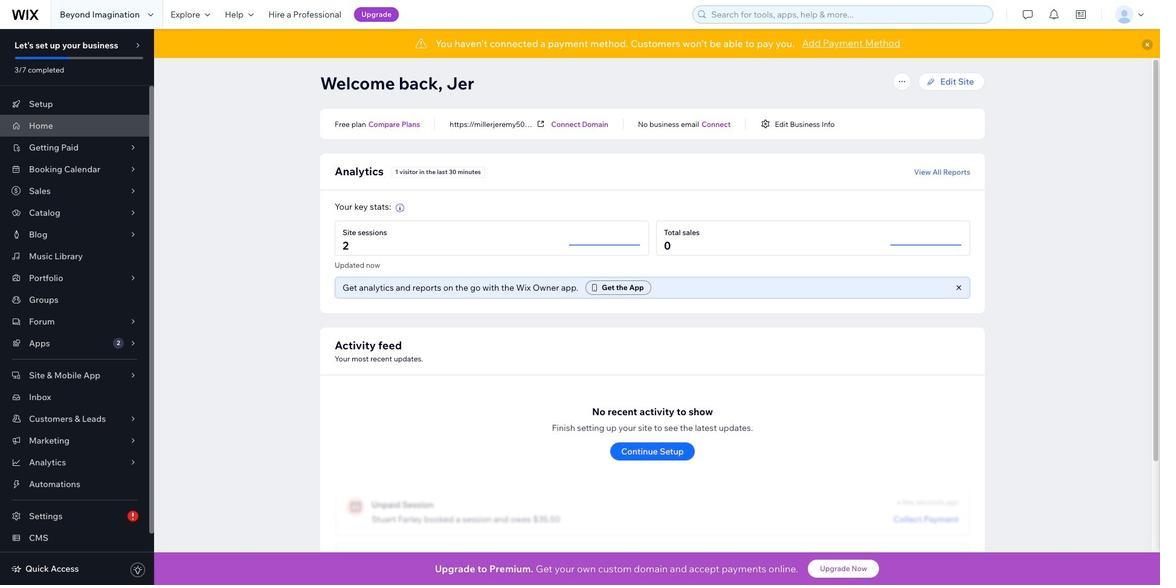 Task type: vqa. For each thing, say whether or not it's contained in the screenshot.
Sidebar element
yes



Task type: locate. For each thing, give the bounding box(es) containing it.
sidebar element
[[0, 29, 154, 585]]

Search for tools, apps, help & more... field
[[708, 6, 990, 23]]

alert
[[154, 29, 1161, 58]]



